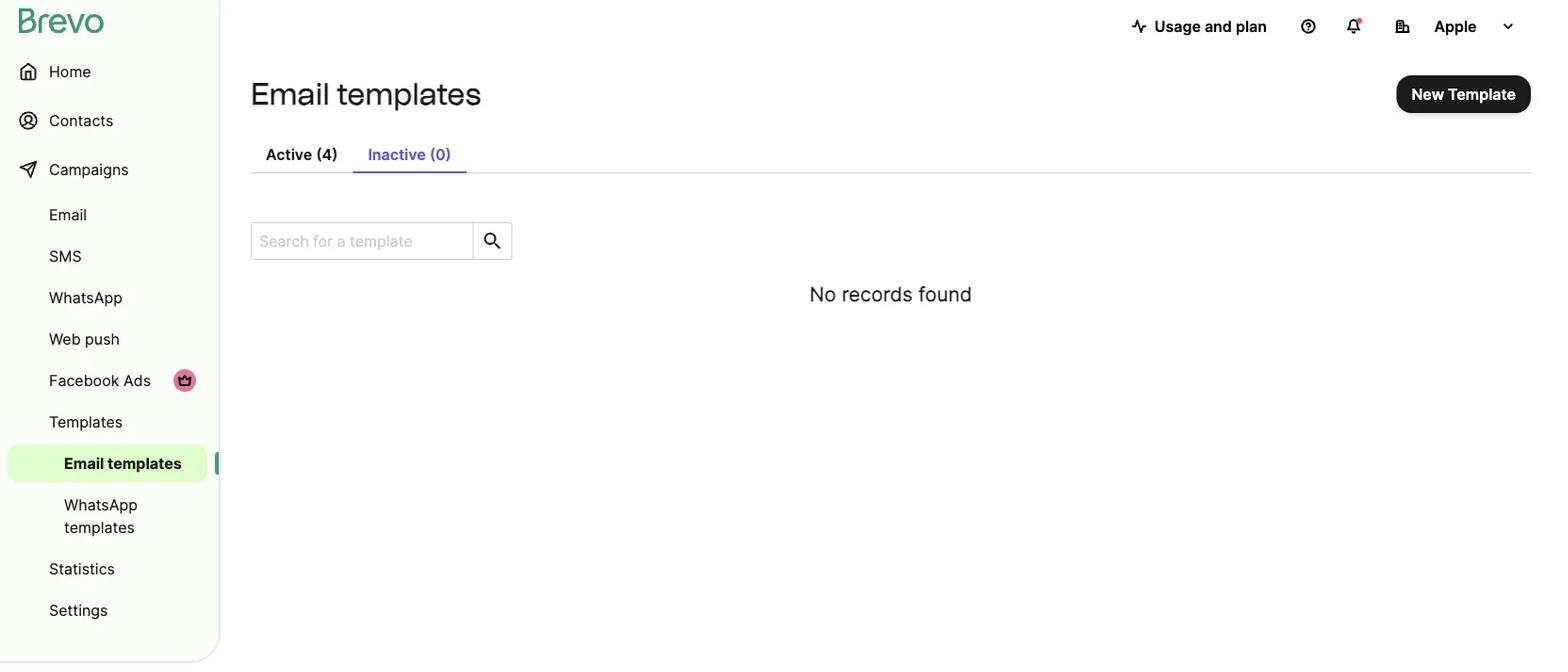 Task type: describe. For each thing, give the bounding box(es) containing it.
settings link
[[8, 592, 207, 630]]

ads
[[123, 371, 151, 390]]

left___rvooi image
[[177, 373, 192, 388]]

apple
[[1434, 17, 1477, 35]]

templates link
[[8, 403, 207, 441]]

and
[[1205, 17, 1232, 35]]

( for 4
[[316, 145, 322, 164]]

found
[[918, 282, 972, 306]]

template
[[1448, 85, 1516, 103]]

new template
[[1412, 85, 1516, 103]]

facebook ads link
[[8, 362, 207, 400]]

inactive ( 0 )
[[368, 145, 451, 164]]

new
[[1412, 85, 1444, 103]]

web push link
[[8, 321, 207, 358]]

facebook
[[49, 371, 119, 390]]

records
[[842, 282, 913, 306]]

0 horizontal spatial email templates
[[64, 454, 182, 473]]

new template button
[[1396, 75, 1531, 113]]

home
[[49, 62, 91, 81]]

sms
[[49, 247, 82, 265]]

templates
[[49, 413, 123, 431]]

Campaign name search field
[[252, 223, 465, 259]]

statistics link
[[8, 551, 207, 588]]

campaigns
[[49, 160, 129, 179]]

whatsapp templates link
[[8, 486, 207, 547]]

email templates link
[[8, 445, 207, 483]]

email link
[[8, 196, 207, 234]]

0 vertical spatial email
[[251, 76, 330, 112]]

campaigns link
[[8, 147, 207, 192]]

( for 0
[[429, 145, 435, 164]]

web
[[49, 330, 81, 348]]

usage and plan
[[1154, 17, 1267, 35]]



Task type: vqa. For each thing, say whether or not it's contained in the screenshot.
transactional attributes "link"
no



Task type: locate. For each thing, give the bounding box(es) containing it.
contacts link
[[8, 98, 207, 143]]

whatsapp down email templates link at bottom left
[[64, 496, 138, 514]]

no records found
[[809, 282, 972, 306]]

usage and plan button
[[1117, 8, 1282, 45]]

1 horizontal spatial (
[[429, 145, 435, 164]]

templates up inactive ( 0 ) on the left top of page
[[336, 76, 481, 112]]

sms link
[[8, 238, 207, 275]]

active
[[266, 145, 312, 164]]

(
[[316, 145, 322, 164], [429, 145, 435, 164]]

1 vertical spatial templates
[[108, 454, 182, 473]]

1 ( from the left
[[316, 145, 322, 164]]

templates for whatsapp templates link
[[64, 518, 135, 537]]

2 ) from the left
[[445, 145, 451, 164]]

email up active
[[251, 76, 330, 112]]

2 ( from the left
[[429, 145, 435, 164]]

whatsapp templates
[[64, 496, 138, 537]]

templates up statistics link
[[64, 518, 135, 537]]

0 vertical spatial whatsapp
[[49, 288, 123, 307]]

1 horizontal spatial email templates
[[251, 76, 481, 112]]

templates for email templates link at bottom left
[[108, 454, 182, 473]]

whatsapp link
[[8, 279, 207, 317]]

email templates
[[251, 76, 481, 112], [64, 454, 182, 473]]

templates
[[336, 76, 481, 112], [108, 454, 182, 473], [64, 518, 135, 537]]

1 horizontal spatial )
[[445, 145, 451, 164]]

4
[[322, 145, 332, 164]]

) right active
[[332, 145, 338, 164]]

0
[[435, 145, 445, 164]]

home link
[[8, 49, 207, 94]]

whatsapp
[[49, 288, 123, 307], [64, 496, 138, 514]]

email down templates
[[64, 454, 104, 473]]

whatsapp up web push
[[49, 288, 123, 307]]

whatsapp for whatsapp templates
[[64, 496, 138, 514]]

1 vertical spatial whatsapp
[[64, 496, 138, 514]]

web push
[[49, 330, 120, 348]]

( right active
[[316, 145, 322, 164]]

2 vertical spatial email
[[64, 454, 104, 473]]

( right inactive
[[429, 145, 435, 164]]

) right inactive
[[445, 145, 451, 164]]

email up sms
[[49, 205, 87, 224]]

0 horizontal spatial (
[[316, 145, 322, 164]]

active ( 4 )
[[266, 145, 338, 164]]

templates down templates link
[[108, 454, 182, 473]]

plan
[[1236, 17, 1267, 35]]

1 vertical spatial email templates
[[64, 454, 182, 473]]

settings
[[49, 601, 108, 620]]

templates inside whatsapp templates
[[64, 518, 135, 537]]

0 vertical spatial email templates
[[251, 76, 481, 112]]

apple button
[[1380, 8, 1531, 45]]

) for active ( 4 )
[[332, 145, 338, 164]]

email
[[251, 76, 330, 112], [49, 205, 87, 224], [64, 454, 104, 473]]

contacts
[[49, 111, 113, 130]]

)
[[332, 145, 338, 164], [445, 145, 451, 164]]

) for inactive ( 0 )
[[445, 145, 451, 164]]

facebook ads
[[49, 371, 151, 390]]

0 horizontal spatial )
[[332, 145, 338, 164]]

1 vertical spatial email
[[49, 205, 87, 224]]

usage
[[1154, 17, 1201, 35]]

0 vertical spatial templates
[[336, 76, 481, 112]]

1 ) from the left
[[332, 145, 338, 164]]

inactive
[[368, 145, 426, 164]]

no
[[809, 282, 836, 306]]

statistics
[[49, 560, 115, 578]]

push
[[85, 330, 120, 348]]

email templates up inactive
[[251, 76, 481, 112]]

whatsapp for whatsapp
[[49, 288, 123, 307]]

2 vertical spatial templates
[[64, 518, 135, 537]]

email templates down templates link
[[64, 454, 182, 473]]



